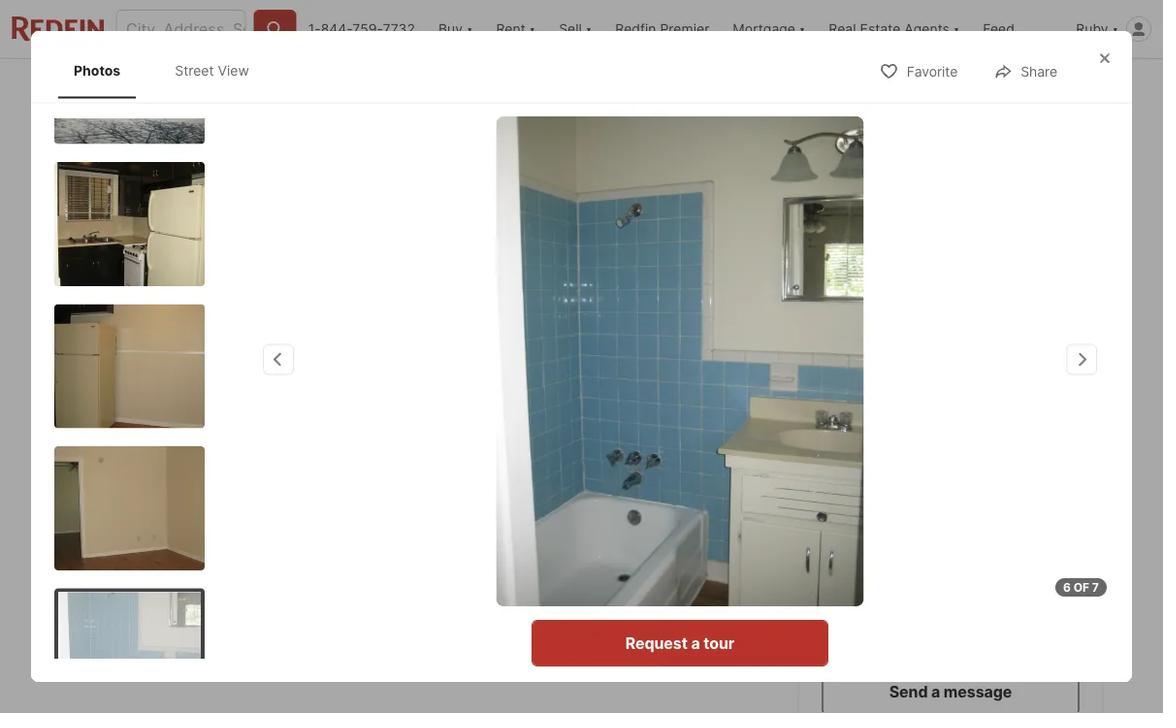 Task type: describe. For each thing, give the bounding box(es) containing it.
x-out button
[[900, 65, 997, 104]]

street view tab
[[159, 47, 265, 95]]

street view button
[[77, 416, 214, 455]]

/mo
[[138, 532, 181, 559]]

926 e dean keeton st unit 106 image
[[496, 116, 864, 606]]

share button inside "request a tour" dialog
[[977, 51, 1074, 90]]

view inside 'button'
[[164, 426, 197, 443]]

0 vertical spatial e
[[95, 495, 104, 514]]

tab list inside "request a tour" dialog
[[54, 43, 284, 98]]

favorite
[[907, 63, 958, 80]]

844-
[[321, 21, 353, 37]]

759-
[[353, 21, 383, 37]]

street view inside 'button'
[[121, 426, 197, 443]]

photos tab
[[58, 47, 136, 95]]

0 vertical spatial st
[[207, 495, 222, 514]]

share button down feed button
[[1005, 65, 1102, 104]]

request a tour
[[625, 633, 735, 652]]

street view inside "tab"
[[175, 62, 249, 79]]

overview tab list
[[62, 59, 646, 110]]

1 horizontal spatial 926
[[903, 528, 941, 552]]

price
[[62, 562, 99, 581]]

feed button
[[971, 0, 1065, 58]]

send a message button
[[822, 669, 1079, 713]]

7732
[[383, 21, 415, 37]]

redfin premier
[[615, 21, 710, 37]]

send
[[889, 682, 928, 701]]

submit search image
[[266, 19, 285, 39]]

w/d in unit
[[166, 629, 228, 643]]

2 vertical spatial unit
[[206, 629, 228, 643]]

1 tab from the left
[[321, 63, 406, 110]]

request a tour button
[[532, 620, 828, 666]]

send a message
[[889, 682, 1012, 701]]

view inside "tab"
[[218, 62, 249, 79]]

a for send
[[931, 682, 940, 701]]

map entry image
[[670, 494, 767, 591]]

request
[[625, 633, 688, 652]]

0 horizontal spatial keeton
[[151, 495, 202, 514]]

1 vertical spatial st
[[894, 557, 914, 581]]

friendly
[[95, 629, 139, 643]]

pet
[[73, 629, 92, 643]]



Task type: vqa. For each thing, say whether or not it's contained in the screenshot.
Searches's on
no



Task type: locate. For each thing, give the bounding box(es) containing it.
0 horizontal spatial 926
[[62, 495, 90, 514]]

a right send
[[931, 682, 940, 701]]

tab
[[321, 63, 406, 110], [406, 63, 525, 110], [525, 63, 631, 110]]

keeton down contact
[[822, 557, 889, 581]]

0 horizontal spatial dean
[[108, 495, 146, 514]]

0 vertical spatial a
[[691, 633, 700, 652]]

1-844-759-7732 link
[[308, 21, 415, 37]]

request a tour dialog
[[31, 0, 1132, 713]]

pet friendly
[[73, 629, 139, 643]]

1-
[[308, 21, 321, 37]]

0 horizontal spatial st
[[207, 495, 222, 514]]

a for request
[[691, 633, 700, 652]]

0 horizontal spatial e
[[95, 495, 104, 514]]

1 vertical spatial 106
[[962, 557, 998, 581]]

share inside "request a tour" dialog
[[1021, 63, 1057, 80]]

0 horizontal spatial a
[[691, 633, 700, 652]]

contact
[[822, 528, 903, 552]]

a inside button
[[931, 682, 940, 701]]

st
[[207, 495, 222, 514], [894, 557, 914, 581]]

1 horizontal spatial street
[[175, 62, 214, 79]]

share button down feed
[[977, 51, 1074, 90]]

redfin premier button
[[604, 0, 721, 58]]

e right contact
[[945, 528, 957, 552]]

$1,000
[[62, 532, 138, 559]]

message
[[944, 682, 1012, 701]]

dean
[[108, 495, 146, 514], [962, 528, 1011, 552]]

overview
[[230, 78, 293, 94]]

1 vertical spatial street
[[121, 426, 161, 443]]

street
[[175, 62, 214, 79], [121, 426, 161, 443]]

in
[[193, 629, 203, 643]]

overview tab
[[202, 63, 321, 110]]

0 horizontal spatial view
[[164, 426, 197, 443]]

1 horizontal spatial view
[[218, 62, 249, 79]]

0 horizontal spatial street
[[121, 426, 161, 443]]

1 horizontal spatial a
[[931, 682, 940, 701]]

street inside 'button'
[[121, 426, 161, 443]]

street inside "tab"
[[175, 62, 214, 79]]

$1,000 /mo price
[[62, 532, 181, 581]]

926 e dean keeton st unit 106
[[62, 495, 287, 514], [822, 528, 1011, 581]]

favorite button
[[863, 51, 974, 90]]

1 vertical spatial a
[[931, 682, 940, 701]]

1 vertical spatial dean
[[962, 528, 1011, 552]]

out
[[958, 77, 981, 94]]

3 tab from the left
[[525, 63, 631, 110]]

1 horizontal spatial keeton
[[822, 557, 889, 581]]

tour
[[704, 633, 735, 652]]

0 vertical spatial 926 e dean keeton st unit 106
[[62, 495, 287, 514]]

0 vertical spatial keeton
[[151, 495, 202, 514]]

1 vertical spatial keeton
[[822, 557, 889, 581]]

1 vertical spatial view
[[164, 426, 197, 443]]

w/d
[[166, 629, 190, 643]]

6
[[1063, 580, 1071, 594]]

photos
[[74, 62, 121, 79]]

a left tour
[[691, 633, 700, 652]]

1 vertical spatial street view
[[121, 426, 197, 443]]

share
[[1021, 63, 1057, 80], [1048, 77, 1085, 94]]

tab list containing photos
[[54, 43, 284, 98]]

2 tab from the left
[[406, 63, 525, 110]]

image image
[[62, 114, 790, 470], [798, 114, 1102, 288], [54, 162, 205, 286], [798, 296, 1102, 470], [54, 304, 205, 428], [54, 446, 205, 570], [58, 592, 201, 709]]

tab down 1-844-759-7732
[[321, 63, 406, 110]]

redfin
[[615, 21, 656, 37]]

0 vertical spatial 926
[[62, 495, 90, 514]]

feed
[[983, 21, 1015, 37]]

926
[[62, 495, 90, 514], [903, 528, 941, 552]]

share button
[[977, 51, 1074, 90], [1005, 65, 1102, 104]]

street view
[[175, 62, 249, 79], [121, 426, 197, 443]]

premier
[[660, 21, 710, 37]]

of
[[1074, 580, 1090, 594]]

unit
[[227, 495, 256, 514], [919, 557, 958, 581], [206, 629, 228, 643]]

1 horizontal spatial dean
[[962, 528, 1011, 552]]

1 vertical spatial 926 e dean keeton st unit 106
[[822, 528, 1011, 581]]

keeton up /mo
[[151, 495, 202, 514]]

e up $1,000
[[95, 495, 104, 514]]

a
[[691, 633, 700, 652], [931, 682, 940, 701]]

0 vertical spatial unit
[[227, 495, 256, 514]]

0 horizontal spatial 106
[[261, 495, 287, 514]]

1 horizontal spatial e
[[945, 528, 957, 552]]

e
[[95, 495, 104, 514], [945, 528, 957, 552]]

0 vertical spatial street view
[[175, 62, 249, 79]]

1-844-759-7732
[[308, 21, 415, 37]]

1 horizontal spatial 926 e dean keeton st unit 106
[[822, 528, 1011, 581]]

0 vertical spatial dean
[[108, 495, 146, 514]]

tab list
[[54, 43, 284, 98]]

1 vertical spatial e
[[945, 528, 957, 552]]

0 vertical spatial 106
[[261, 495, 287, 514]]

tab down redfin
[[525, 63, 631, 110]]

0 horizontal spatial 926 e dean keeton st unit 106
[[62, 495, 287, 514]]

City, Address, School, Agent, ZIP search field
[[115, 10, 246, 49]]

1 vertical spatial 926
[[903, 528, 941, 552]]

x-
[[944, 77, 958, 94]]

7
[[1092, 580, 1099, 594]]

a inside button
[[691, 633, 700, 652]]

6 of 7
[[1063, 580, 1099, 594]]

1 horizontal spatial st
[[894, 557, 914, 581]]

1 vertical spatial unit
[[919, 557, 958, 581]]

tab down 7732
[[406, 63, 525, 110]]

view
[[218, 62, 249, 79], [164, 426, 197, 443]]

keeton
[[151, 495, 202, 514], [822, 557, 889, 581]]

0 vertical spatial street
[[175, 62, 214, 79]]

0 vertical spatial view
[[218, 62, 249, 79]]

1 horizontal spatial 106
[[962, 557, 998, 581]]

106
[[261, 495, 287, 514], [962, 557, 998, 581]]

x-out
[[944, 77, 981, 94]]



